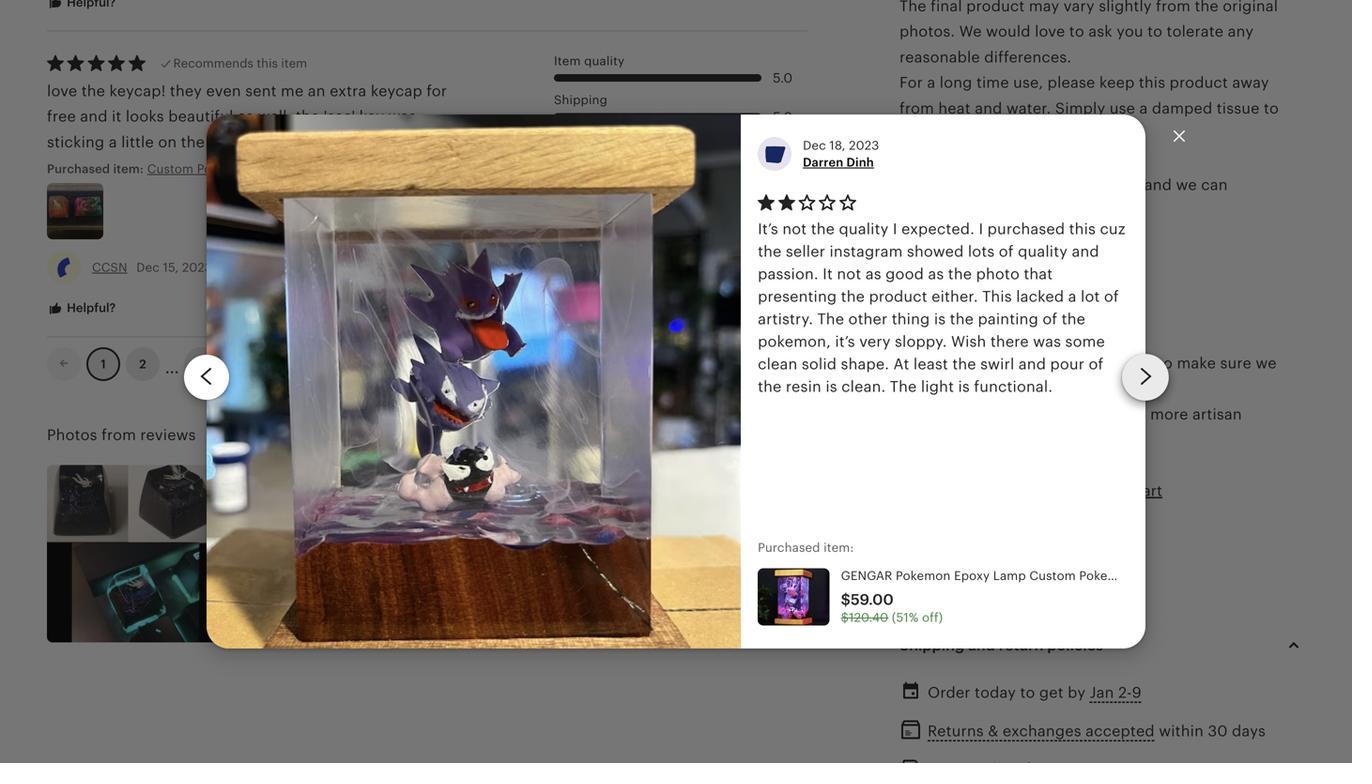 Task type: locate. For each thing, give the bounding box(es) containing it.
and down number at the right top of the page
[[1119, 406, 1146, 423]]

0 vertical spatial clean
[[900, 125, 939, 142]]

dec for dec 15, 2023
[[136, 261, 160, 275]]

shipping down off)
[[900, 637, 965, 654]]

kindly inside kindly share with us your design, and we can customize that for you.
[[900, 176, 945, 193]]

1 vertical spatial your
[[1009, 355, 1042, 372]]

and right design,
[[1145, 176, 1172, 193]]

2 horizontal spatial a
[[1140, 100, 1148, 117]]

slightly
[[1099, 0, 1152, 15]]

wish
[[951, 334, 987, 350]]

you
[[1117, 23, 1144, 40], [1004, 381, 1030, 398]]

this right keep
[[1139, 74, 1166, 91]]

0 horizontal spatial you
[[1004, 381, 1030, 398]]

0 horizontal spatial quality
[[584, 54, 625, 68]]

the up it's
[[817, 311, 844, 328]]

0 horizontal spatial more
[[1077, 406, 1115, 423]]

1 vertical spatial not
[[837, 266, 862, 283]]

the down "heat" at the top right of the page
[[944, 125, 967, 142]]

2
[[139, 357, 146, 372]]

1 horizontal spatial 2023
[[849, 138, 879, 153]]

within
[[1159, 723, 1204, 740]]

0 horizontal spatial purchased
[[47, 162, 110, 176]]

us
[[1029, 176, 1046, 193]]

of right lot
[[1104, 288, 1119, 305]]

purchased item: up view details of this review photo by ccsn
[[47, 162, 147, 176]]

use
[[1110, 100, 1135, 117]]

2 as from the left
[[928, 266, 944, 283]]

1 horizontal spatial from
[[900, 100, 934, 117]]

worldwide
[[1003, 304, 1079, 321]]

of up was
[[1043, 311, 1058, 328]]

product inside it's not the quality i expected. i purchased this cuz the seller instagram showed lots of quality and passion. it not as good as the photo that presenting the product either. this lacked a lot of artistry. the other thing is the painting of the pokemon, it's very sloppy. wish there was some clean solid shape.   at least the swirl and pour of the resin is clean. the light is functional.
[[869, 288, 928, 305]]

and down time on the top
[[975, 100, 1003, 117]]

purchased up gengar pokemon epoxy lamp custom pokemon resin lamp pokemon terrarium personalized night light christmas home decor custom night light image on the right of page
[[758, 541, 820, 555]]

0 horizontal spatial that
[[979, 202, 1008, 219]]

1 vertical spatial 2023
[[182, 261, 212, 275]]

your up you.
[[1050, 176, 1082, 193]]

kindly
[[900, 176, 945, 193], [900, 355, 945, 372], [900, 406, 945, 423]]

a inside it's not the quality i expected. i purchased this cuz the seller instagram showed lots of quality and passion. it not as good as the photo that presenting the product either. this lacked a lot of artistry. the other thing is the painting of the pokemon, it's very sloppy. wish there was some clean solid shape.   at least the swirl and pour of the resin is clean. the light is functional.
[[1068, 288, 1077, 305]]

3 5.0 from the top
[[773, 148, 793, 163]]

$
[[841, 592, 851, 608], [841, 611, 849, 625]]

your up functional.
[[1009, 355, 1042, 372]]

2 horizontal spatial from
[[1156, 0, 1191, 15]]

darren dinh link
[[803, 156, 874, 170]]

i up 'instagram'
[[893, 221, 897, 238]]

0 vertical spatial for
[[1012, 202, 1033, 219]]

as down showed
[[928, 266, 944, 283]]

water.
[[1007, 100, 1051, 117]]

can down at
[[900, 381, 926, 398]]

2 vertical spatial the
[[890, 379, 917, 396]]

0 vertical spatial from
[[1156, 0, 1191, 15]]

not up seller
[[783, 221, 807, 238]]

we inside kindly provide your phone number to make sure we can deliver to you on time. kindly visit our shop for more and more artisan keycaps:
[[1256, 355, 1277, 372]]

product
[[967, 0, 1025, 15], [1170, 74, 1228, 91], [869, 288, 928, 305]]

0 vertical spatial can
[[1201, 176, 1228, 193]]

we right sure
[[1256, 355, 1277, 372]]

our
[[983, 406, 1008, 423]]

kindly for customize
[[900, 176, 945, 193]]

can inside kindly share with us your design, and we can customize that for you.
[[1201, 176, 1228, 193]]

1 vertical spatial quality
[[839, 221, 889, 238]]

0 vertical spatial not
[[783, 221, 807, 238]]

this left item
[[257, 56, 278, 70]]

0 horizontal spatial a
[[927, 74, 936, 91]]

customer
[[554, 132, 613, 146]]

shop
[[1012, 406, 1048, 423]]

that up lacked
[[1024, 266, 1053, 283]]

with
[[993, 176, 1025, 193]]

0 vertical spatial the
[[900, 0, 927, 15]]

5.0 for quality
[[773, 70, 793, 85]]

3 kindly from the top
[[900, 406, 945, 423]]

quality right item on the top of page
[[584, 54, 625, 68]]

we inside kindly share with us your design, and we can customize that for you.
[[1176, 176, 1197, 193]]

1 vertical spatial you
[[1004, 381, 1030, 398]]

0 horizontal spatial purchased item:
[[47, 162, 147, 176]]

not right it
[[837, 266, 862, 283]]

1 vertical spatial kindly
[[900, 355, 945, 372]]

1 kindly from the top
[[900, 176, 945, 193]]

purchased item: inside "photos from reviews" dialog
[[758, 541, 854, 555]]

kindly up the customize
[[900, 176, 945, 193]]

5.0
[[773, 70, 793, 85], [773, 109, 793, 124], [773, 148, 793, 163]]

either.
[[932, 288, 978, 305]]

the up photos.
[[900, 0, 927, 15]]

a right for
[[927, 74, 936, 91]]

light
[[921, 379, 954, 396]]

1 vertical spatial that
[[1024, 266, 1053, 283]]

2 vertical spatial product
[[869, 288, 928, 305]]

i
[[893, 221, 897, 238], [979, 221, 984, 238]]

quality down 'purchased'
[[1018, 243, 1068, 260]]

from down for
[[900, 100, 934, 117]]

1 horizontal spatial that
[[1024, 266, 1053, 283]]

1 horizontal spatial item:
[[824, 541, 854, 555]]

1 horizontal spatial purchased
[[758, 541, 820, 555]]

as down 'instagram'
[[866, 266, 882, 283]]

0 vertical spatial quality
[[584, 54, 625, 68]]

1 vertical spatial purchased item:
[[758, 541, 854, 555]]

1 horizontal spatial for
[[1052, 406, 1073, 423]]

as
[[866, 266, 882, 283], [928, 266, 944, 283]]

shipping for shipping and return policies
[[900, 637, 965, 654]]

this inside the final product may vary slightly from the original photos. we would love to ask you to tolerate any reasonable differences. for a long time use, please keep this product away from heat and water. simply use a damped tissue to clean the surface.
[[1139, 74, 1166, 91]]

we right design,
[[1176, 176, 1197, 193]]

$ up 120.40
[[841, 592, 851, 608]]

1 horizontal spatial this
[[1069, 221, 1096, 238]]

for
[[900, 74, 923, 91]]

kindly for can
[[900, 355, 945, 372]]

pokemon,
[[758, 334, 831, 350]]

kindly down 'sloppy.'
[[900, 355, 945, 372]]

1 vertical spatial 5.0
[[773, 109, 793, 124]]

expected.
[[902, 221, 975, 238]]

to left the "ask"
[[1069, 23, 1085, 40]]

0 horizontal spatial dec
[[136, 261, 160, 275]]

a right use
[[1140, 100, 1148, 117]]

2 vertical spatial a
[[1068, 288, 1077, 305]]

this
[[982, 288, 1012, 305]]

0 horizontal spatial shipping
[[554, 93, 608, 107]]

order today to get by jan 2-9
[[928, 685, 1142, 702]]

can down tissue
[[1201, 176, 1228, 193]]

1 horizontal spatial we
[[1256, 355, 1277, 372]]

this
[[257, 56, 278, 70], [1139, 74, 1166, 91], [1069, 221, 1096, 238]]

the
[[1195, 0, 1219, 15], [944, 125, 967, 142], [811, 221, 835, 238], [758, 243, 782, 260], [948, 266, 972, 283], [841, 288, 865, 305], [950, 311, 974, 328], [1062, 311, 1086, 328], [953, 356, 976, 373], [758, 379, 782, 396]]

1 vertical spatial clean
[[758, 356, 798, 373]]

1 horizontal spatial as
[[928, 266, 944, 283]]

instagram
[[830, 243, 903, 260]]

0 horizontal spatial i
[[893, 221, 897, 238]]

is down either.
[[934, 311, 946, 328]]

kindly provide your phone number to make sure we can deliver to you on time. kindly visit our shop for more and more artisan keycaps:
[[900, 355, 1277, 449]]

more left artisan
[[1151, 406, 1189, 423]]

1 vertical spatial item:
[[824, 541, 854, 555]]

0 vertical spatial 5.0
[[773, 70, 793, 85]]

1 5.0 from the top
[[773, 70, 793, 85]]

you inside the final product may vary slightly from the original photos. we would love to ask you to tolerate any reasonable differences. for a long time use, please keep this product away from heat and water. simply use a damped tissue to clean the surface.
[[1117, 23, 1144, 40]]

please
[[1048, 74, 1096, 91]]

kindly up keycaps: at the right bottom of page
[[900, 406, 945, 423]]

the up seller
[[811, 221, 835, 238]]

0 vertical spatial $
[[841, 592, 851, 608]]

0 vertical spatial dec
[[803, 138, 826, 153]]

is right "light"
[[958, 379, 970, 396]]

some
[[1066, 334, 1105, 350]]

there
[[991, 334, 1029, 350]]

product up damped
[[1170, 74, 1228, 91]]

0 vertical spatial you
[[1117, 23, 1144, 40]]

ship
[[968, 304, 999, 321]]

2 horizontal spatial product
[[1170, 74, 1228, 91]]

0 horizontal spatial item:
[[113, 162, 144, 176]]

provide
[[949, 355, 1005, 372]]

0 horizontal spatial as
[[866, 266, 882, 283]]

clean down "heat" at the top right of the page
[[900, 125, 939, 142]]

for
[[1012, 202, 1033, 219], [1052, 406, 1073, 423]]

keep
[[1100, 74, 1135, 91]]

quality up 'instagram'
[[839, 221, 889, 238]]

0 vertical spatial we
[[1176, 176, 1197, 193]]

from right photos
[[101, 427, 136, 444]]

dec inside dec 18, 2023 darren dinh
[[803, 138, 826, 153]]

0 horizontal spatial your
[[1009, 355, 1042, 372]]

a
[[927, 74, 936, 91], [1140, 100, 1148, 117], [1068, 288, 1077, 305]]

0 horizontal spatial this
[[257, 56, 278, 70]]

ask
[[1089, 23, 1113, 40]]

1 vertical spatial product
[[1170, 74, 1228, 91]]

2 i from the left
[[979, 221, 984, 238]]

1 vertical spatial a
[[1140, 100, 1148, 117]]

this left the cuz
[[1069, 221, 1096, 238]]

photos from reviews dialog
[[0, 0, 1352, 764]]

sure
[[1220, 355, 1252, 372]]

shipping and return policies
[[900, 637, 1104, 654]]

shipping inside dropdown button
[[900, 637, 965, 654]]

2 link
[[126, 348, 160, 382]]

sloppy.
[[895, 334, 947, 350]]

you down slightly
[[1117, 23, 1144, 40]]

1 horizontal spatial a
[[1068, 288, 1077, 305]]

$ right gengar pokemon epoxy lamp custom pokemon resin lamp pokemon terrarium personalized night light christmas home decor custom night light image on the right of page
[[841, 611, 849, 625]]

2-
[[1118, 685, 1132, 702]]

you left "on"
[[1004, 381, 1030, 398]]

1 vertical spatial from
[[900, 100, 934, 117]]

0 vertical spatial product
[[967, 0, 1025, 15]]

for down time.
[[1052, 406, 1073, 423]]

0 horizontal spatial 2023
[[182, 261, 212, 275]]

0 vertical spatial your
[[1050, 176, 1082, 193]]

2023 inside dec 18, 2023 darren dinh
[[849, 138, 879, 153]]

2 kindly from the top
[[900, 355, 945, 372]]

1 horizontal spatial you
[[1117, 23, 1144, 40]]

design,
[[1086, 176, 1141, 193]]

product down good
[[869, 288, 928, 305]]

1 vertical spatial we
[[1256, 355, 1277, 372]]

surface.
[[972, 125, 1031, 142]]

policies
[[1047, 637, 1104, 654]]

and down was
[[1019, 356, 1046, 373]]

is down 'solid'
[[826, 379, 838, 396]]

your inside kindly provide your phone number to make sure we can deliver to you on time. kindly visit our shop for more and more artisan keycaps:
[[1009, 355, 1042, 372]]

2 vertical spatial 5.0
[[773, 148, 793, 163]]

that inside kindly share with us your design, and we can customize that for you.
[[979, 202, 1008, 219]]

from up tolerate
[[1156, 0, 1191, 15]]

0 horizontal spatial can
[[900, 381, 926, 398]]

dec up darren
[[803, 138, 826, 153]]

purchased item: up gengar pokemon epoxy lamp custom pokemon resin lamp pokemon terrarium personalized night light christmas home decor custom night light image on the right of page
[[758, 541, 854, 555]]

exchanges
[[1003, 723, 1082, 740]]

that
[[979, 202, 1008, 219], [1024, 266, 1053, 283]]

order
[[928, 685, 971, 702]]

1 horizontal spatial not
[[837, 266, 862, 283]]

resin
[[786, 379, 822, 396]]

0 vertical spatial shipping
[[554, 93, 608, 107]]

recommends
[[173, 56, 254, 70]]

for up 'purchased'
[[1012, 202, 1033, 219]]

in
[[984, 253, 997, 270]]

and
[[975, 100, 1003, 117], [1145, 176, 1172, 193], [1072, 243, 1099, 260], [1019, 356, 1046, 373], [1119, 406, 1146, 423], [968, 637, 995, 654]]

product for cuz
[[869, 288, 928, 305]]

from
[[1156, 0, 1191, 15], [900, 100, 934, 117], [101, 427, 136, 444]]

to left get
[[1020, 685, 1035, 702]]

2 vertical spatial quality
[[1018, 243, 1068, 260]]

2 vertical spatial kindly
[[900, 406, 945, 423]]

that down "with" at the right of page
[[979, 202, 1008, 219]]

2023 right 15,
[[182, 261, 212, 275]]

and left return
[[968, 637, 995, 654]]

the down at
[[890, 379, 917, 396]]

photos.
[[900, 23, 955, 40]]

1 vertical spatial can
[[900, 381, 926, 398]]

1 vertical spatial $
[[841, 611, 849, 625]]

the up the some
[[1062, 311, 1086, 328]]

product up would at the right of the page
[[967, 0, 1025, 15]]

1 horizontal spatial more
[[1151, 406, 1189, 423]]

1 horizontal spatial clean
[[900, 125, 939, 142]]

purchased up view details of this review photo by ccsn
[[47, 162, 110, 176]]

0 vertical spatial that
[[979, 202, 1008, 219]]

the up other
[[841, 288, 865, 305]]

0 horizontal spatial clean
[[758, 356, 798, 373]]

tolerate
[[1167, 23, 1224, 40]]

1 vertical spatial purchased
[[758, 541, 820, 555]]

of down the some
[[1089, 356, 1104, 373]]

your
[[1050, 176, 1082, 193], [1009, 355, 1042, 372]]

original
[[1223, 0, 1278, 15]]

2 vertical spatial this
[[1069, 221, 1096, 238]]

2023 for dec 18, 2023 darren dinh
[[849, 138, 879, 153]]

it
[[823, 266, 833, 283]]

of
[[999, 243, 1014, 260], [1104, 288, 1119, 305], [1043, 311, 1058, 328], [1089, 356, 1104, 373]]

good
[[886, 266, 924, 283]]

keycaps:
[[900, 432, 964, 449]]

shipping up customer
[[554, 93, 608, 107]]

1 horizontal spatial dec
[[803, 138, 826, 153]]

1 vertical spatial dec
[[136, 261, 160, 275]]

2023 up dinh
[[849, 138, 879, 153]]

0 horizontal spatial we
[[1176, 176, 1197, 193]]

1 vertical spatial shipping
[[900, 637, 965, 654]]

1 horizontal spatial purchased item:
[[758, 541, 854, 555]]

1 vertical spatial this
[[1139, 74, 1166, 91]]

0 vertical spatial purchased
[[47, 162, 110, 176]]

returns & exchanges accepted within 30 days
[[928, 723, 1266, 740]]

more down time.
[[1077, 406, 1115, 423]]

item:
[[113, 162, 144, 176], [824, 541, 854, 555]]

thing
[[892, 311, 930, 328]]

i up lots
[[979, 221, 984, 238]]

for inside kindly share with us your design, and we can customize that for you.
[[1012, 202, 1033, 219]]

1 horizontal spatial shipping
[[900, 637, 965, 654]]

5.0 for service
[[773, 148, 793, 163]]

a left lot
[[1068, 288, 1077, 305]]

showed
[[907, 243, 964, 260]]

handmade in vietnam
[[900, 253, 1062, 270]]

2 5.0 from the top
[[773, 109, 793, 124]]

clean down pokemon,
[[758, 356, 798, 373]]

purchased inside "photos from reviews" dialog
[[758, 541, 820, 555]]

solid
[[802, 356, 837, 373]]

heat
[[939, 100, 971, 117]]

0 horizontal spatial for
[[1012, 202, 1033, 219]]

very
[[860, 334, 891, 350]]

dec left 15,
[[136, 261, 160, 275]]

it's
[[835, 334, 855, 350]]

0 vertical spatial 2023
[[849, 138, 879, 153]]

1 horizontal spatial your
[[1050, 176, 1082, 193]]

0 horizontal spatial product
[[869, 288, 928, 305]]

product for photos.
[[1170, 74, 1228, 91]]

1 vertical spatial for
[[1052, 406, 1073, 423]]



Task type: vqa. For each thing, say whether or not it's contained in the screenshot.
and in The Final Product May Vary Slightly From The Original Photos. We Would Love To Ask You To Tolerate Any Reasonable Differences. For A Long Time Use, Please Keep This Product Away From Heat And Water. Simply Use A Damped Tissue To Clean The Surface.
yes



Task type: describe. For each thing, give the bounding box(es) containing it.
shape.
[[841, 356, 889, 373]]

item quality
[[554, 54, 625, 68]]

kindly share with us your design, and we can customize that for you.
[[900, 176, 1228, 219]]

to down swirl
[[985, 381, 1000, 398]]

to down away
[[1264, 100, 1279, 117]]

vietnam
[[1001, 253, 1062, 270]]

and inside the final product may vary slightly from the original photos. we would love to ask you to tolerate any reasonable differences. for a long time use, please keep this product away from heat and water. simply use a damped tissue to clean the surface.
[[975, 100, 1003, 117]]

accepted
[[1086, 723, 1155, 740]]

1 more from the left
[[1077, 406, 1115, 423]]

2023 for dec 15, 2023
[[182, 261, 212, 275]]

item
[[281, 56, 307, 70]]

and inside kindly provide your phone number to make sure we can deliver to you on time. kindly visit our shop for more and more artisan keycaps:
[[1119, 406, 1146, 423]]

1 as from the left
[[866, 266, 882, 283]]

reviews
[[140, 427, 196, 444]]

would
[[986, 23, 1031, 40]]

share
[[949, 176, 989, 193]]

returns
[[928, 723, 984, 740]]

it's
[[758, 221, 778, 238]]

phone
[[1046, 355, 1093, 372]]

0 vertical spatial item:
[[113, 162, 144, 176]]

59.00
[[851, 592, 894, 608]]

today
[[975, 685, 1016, 702]]

30
[[1208, 723, 1228, 740]]

dec 15, 2023
[[133, 261, 212, 275]]

dec for dec 18, 2023 darren dinh
[[803, 138, 826, 153]]

photo
[[976, 266, 1020, 283]]

long
[[940, 74, 973, 91]]

9
[[1132, 685, 1142, 702]]

by
[[1068, 685, 1086, 702]]

off)
[[922, 611, 943, 625]]

item: inside "photos from reviews" dialog
[[824, 541, 854, 555]]

swirl
[[981, 356, 1015, 373]]

the final product may vary slightly from the original photos. we would love to ask you to tolerate any reasonable differences. for a long time use, please keep this product away from heat and water. simply use a damped tissue to clean the surface.
[[900, 0, 1279, 142]]

to left 'ship'
[[949, 304, 964, 321]]

&
[[988, 723, 999, 740]]

and inside kindly share with us your design, and we can customize that for you.
[[1145, 176, 1172, 193]]

gengar pokemon epoxy lamp custom pokemon resin lamp pokemon terrarium personalized night light christmas home decor custom night light image
[[758, 569, 830, 626]]

1 horizontal spatial is
[[934, 311, 946, 328]]

that inside it's not the quality i expected. i purchased this cuz the seller instagram showed lots of quality and passion. it not as good as the photo that presenting the product either. this lacked a lot of artistry. the other thing is the painting of the pokemon, it's very sloppy. wish there was some clean solid shape.   at least the swirl and pour of the resin is clean. the light is functional.
[[1024, 266, 1053, 283]]

2 vertical spatial from
[[101, 427, 136, 444]]

dec 18, 2023 darren dinh
[[803, 138, 879, 170]]

returns & exchanges accepted button
[[928, 718, 1155, 746]]

and up lot
[[1072, 243, 1099, 260]]

the up tolerate
[[1195, 0, 1219, 15]]

customize
[[900, 202, 975, 219]]

handmade
[[900, 253, 980, 270]]

photos
[[47, 427, 97, 444]]

0 horizontal spatial not
[[783, 221, 807, 238]]

0 horizontal spatial is
[[826, 379, 838, 396]]

dinh
[[847, 156, 874, 170]]

…
[[165, 351, 179, 378]]

clean inside the final product may vary slightly from the original photos. we would love to ask you to tolerate any reasonable differences. for a long time use, please keep this product away from heat and water. simply use a damped tissue to clean the surface.
[[900, 125, 939, 142]]

clean inside it's not the quality i expected. i purchased this cuz the seller instagram showed lots of quality and passion. it not as good as the photo that presenting the product either. this lacked a lot of artistry. the other thing is the painting of the pokemon, it's very sloppy. wish there was some clean solid shape.   at least the swirl and pour of the resin is clean. the light is functional.
[[758, 356, 798, 373]]

darren
[[803, 156, 844, 170]]

shipping and return policies button
[[883, 623, 1322, 668]]

final
[[931, 0, 962, 15]]

recommends this item
[[173, 56, 307, 70]]

your inside kindly share with us your design, and we can customize that for you.
[[1050, 176, 1082, 193]]

18,
[[830, 138, 846, 153]]

days
[[1232, 723, 1266, 740]]

1 horizontal spatial product
[[967, 0, 1025, 15]]

to down slightly
[[1148, 23, 1163, 40]]

0 vertical spatial purchased item:
[[47, 162, 147, 176]]

customer service
[[554, 132, 659, 146]]

at
[[894, 356, 910, 373]]

differences.
[[984, 49, 1072, 66]]

reasonable
[[900, 49, 980, 66]]

1877
[[196, 357, 222, 372]]

presenting
[[758, 288, 837, 305]]

(51%
[[892, 611, 919, 625]]

away
[[1232, 74, 1269, 91]]

shipping for shipping
[[554, 93, 608, 107]]

of right in
[[999, 243, 1014, 260]]

lots
[[968, 243, 995, 260]]

the left resin
[[758, 379, 782, 396]]

return
[[999, 637, 1044, 654]]

1 $ from the top
[[841, 592, 851, 608]]

number
[[1097, 355, 1154, 372]]

service
[[616, 132, 659, 146]]

ready
[[900, 304, 945, 321]]

2 horizontal spatial is
[[958, 379, 970, 396]]

and inside dropdown button
[[968, 637, 995, 654]]

view details of this review photo by ccsn image
[[47, 183, 103, 240]]

jan 2-9 button
[[1090, 679, 1142, 707]]

tissue
[[1217, 100, 1260, 117]]

the up wish
[[950, 311, 974, 328]]

1 i from the left
[[893, 221, 897, 238]]

item
[[554, 54, 581, 68]]

https://www.etsy.com/shop/hirosart link
[[900, 483, 1163, 500]]

pour
[[1050, 356, 1085, 373]]

for inside kindly provide your phone number to make sure we can deliver to you on time. kindly visit our shop for more and more artisan keycaps:
[[1052, 406, 1073, 423]]

2 more from the left
[[1151, 406, 1189, 423]]

to left make
[[1158, 355, 1173, 372]]

2 $ from the top
[[841, 611, 849, 625]]

photos from reviews
[[47, 427, 196, 444]]

damped
[[1152, 100, 1213, 117]]

120.40
[[849, 611, 889, 625]]

artistry.
[[758, 311, 813, 328]]

0 vertical spatial this
[[257, 56, 278, 70]]

we
[[959, 23, 982, 40]]

vary
[[1064, 0, 1095, 15]]

2 horizontal spatial quality
[[1018, 243, 1068, 260]]

the down it's
[[758, 243, 782, 260]]

the up either.
[[948, 266, 972, 283]]

visit
[[949, 406, 979, 423]]

you inside kindly provide your phone number to make sure we can deliver to you on time. kindly visit our shop for more and more artisan keycaps:
[[1004, 381, 1030, 398]]

on
[[1035, 381, 1053, 398]]

can inside kindly provide your phone number to make sure we can deliver to you on time. kindly visit our shop for more and more artisan keycaps:
[[900, 381, 926, 398]]

clean.
[[842, 379, 886, 396]]

the inside the final product may vary slightly from the original photos. we would love to ask you to tolerate any reasonable differences. for a long time use, please keep this product away from heat and water. simply use a damped tissue to clean the surface.
[[900, 0, 927, 15]]

was
[[1033, 334, 1061, 350]]

may
[[1029, 0, 1060, 15]]

1 vertical spatial the
[[817, 311, 844, 328]]

seller
[[786, 243, 826, 260]]

it's not the quality i expected. i purchased this cuz the seller instagram showed lots of quality and passion. it not as good as the photo that presenting the product either. this lacked a lot of artistry. the other thing is the painting of the pokemon, it's very sloppy. wish there was some clean solid shape.   at least the swirl and pour of the resin is clean. the light is functional.
[[758, 221, 1126, 396]]

1877 link
[[185, 348, 233, 382]]

other
[[849, 311, 888, 328]]

1 horizontal spatial quality
[[839, 221, 889, 238]]

time.
[[1057, 381, 1095, 398]]

get
[[1040, 685, 1064, 702]]

this inside it's not the quality i expected. i purchased this cuz the seller instagram showed lots of quality and passion. it not as good as the photo that presenting the product either. this lacked a lot of artistry. the other thing is the painting of the pokemon, it's very sloppy. wish there was some clean solid shape.   at least the swirl and pour of the resin is clean. the light is functional.
[[1069, 221, 1096, 238]]

the down wish
[[953, 356, 976, 373]]



